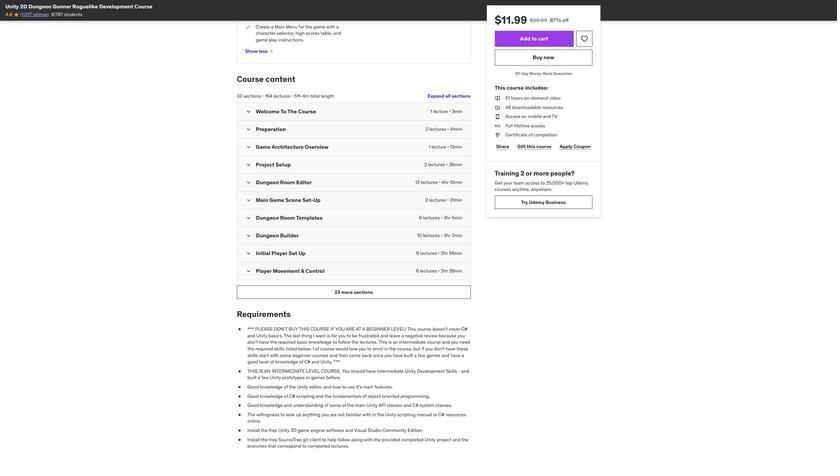 Task type: locate. For each thing, give the bounding box(es) containing it.
sections inside dropdown button
[[452, 93, 471, 99]]

free inside install the free sourcetree git client to help follow along with the provided completed unity project and the branches that correspond to completed lectures.
[[269, 437, 278, 443]]

0 horizontal spatial in
[[321, 1, 325, 7]]

play inside create a main menu for the game with a character selector, high scores table, and game play instructions.
[[269, 37, 277, 43]]

some up are
[[330, 402, 341, 408]]

0 horizontal spatial sections
[[244, 93, 261, 99]]

lecture down expand
[[434, 109, 448, 115]]

menu inside create a main menu for the game with a character selector, high scores table, and game play instructions.
[[286, 24, 298, 30]]

1 horizontal spatial udemy
[[574, 180, 589, 186]]

or inside this is an intermediate level course.  you should have intermediate unity development skills - and built a few unity prototypes or games before.
[[306, 375, 310, 381]]

game inside learn how to implement music in the game which is configurable for each dungeon room to play both ambient music and battle music.
[[334, 1, 346, 7]]

few inside *** please don't buy this course if you are at a beginner level! this course doesn't cover c# and unity basics.  the last thing i want is for you to be frustrated and leave a negative review because you don't have the required basic knowledge to follow the lectures.  this is an intermediate course and you need the required skills listed below.  i of course would love you to enrol in the course, but if you don't have these skills start with some beginner courses and then come back once you have built a few games and have a good level of knowledge of c# and unity.  ***
[[418, 352, 426, 358]]

0 vertical spatial some
[[280, 352, 292, 358]]

3 good from the top
[[248, 402, 259, 408]]

prototypes
[[282, 375, 305, 381]]

$11.99
[[495, 13, 528, 27]]

good up willingness
[[248, 393, 259, 399]]

install down online.
[[248, 427, 260, 433]]

lectures down 12 lectures • 4hr 10min
[[430, 197, 446, 203]]

of right below.
[[315, 346, 319, 352]]

0 horizontal spatial is
[[269, 8, 273, 14]]

completed down client
[[308, 443, 330, 449]]

with right start
[[270, 352, 279, 358]]

get
[[495, 180, 503, 186]]

sections right all on the top
[[452, 93, 471, 99]]

1 vertical spatial 3hr
[[444, 233, 451, 239]]

configurable
[[274, 8, 300, 14]]

implement
[[284, 1, 306, 7]]

to left 'adjust' on the top of page
[[409, 1, 413, 7]]

game up git
[[298, 427, 310, 433]]

1 horizontal spatial main
[[275, 24, 285, 30]]

2 install from the top
[[248, 437, 260, 443]]

classes
[[387, 402, 403, 408]]

have
[[259, 339, 269, 345], [446, 346, 456, 352], [393, 352, 403, 358], [451, 352, 461, 358], [366, 368, 376, 374]]

1 vertical spatial follow
[[338, 437, 350, 443]]

software
[[326, 427, 344, 433]]

knowledge for the
[[260, 384, 283, 390]]

5 small image from the top
[[245, 250, 252, 257]]

it's
[[356, 384, 362, 390]]

buy
[[289, 326, 298, 332]]

1 horizontal spatial few
[[418, 352, 426, 358]]

13min
[[450, 144, 463, 150]]

project
[[437, 437, 452, 443]]

add inside add a pause menu to adjust the music and sound effect volume levels, and save the set levels using player preferences.
[[369, 1, 377, 7]]

small image for initial player set up
[[245, 250, 252, 257]]

more inside 'training 2 or more people? get your team access to 25,000+ top udemy courses anytime, anywhere.'
[[534, 169, 550, 177]]

1 vertical spatial up
[[299, 250, 306, 257]]

sections right '33'
[[244, 93, 261, 99]]

beginner
[[293, 352, 311, 358]]

are
[[346, 326, 355, 332]]

1 horizontal spatial up
[[314, 197, 321, 203]]

1 horizontal spatial sections
[[354, 289, 373, 295]]

0 vertical spatial course
[[135, 3, 153, 10]]

add inside button
[[521, 35, 531, 42]]

requirements
[[237, 309, 291, 320]]

1 3hr from the top
[[444, 215, 451, 221]]

in up dungeon
[[321, 1, 325, 7]]

1 lecture • 3min
[[431, 109, 463, 115]]

3 small image from the top
[[245, 197, 252, 204]]

0 vertical spatial good
[[248, 384, 259, 390]]

dungeon builder
[[256, 232, 299, 239]]

lecture for game architecture overview
[[432, 144, 446, 150]]

1 vertical spatial free
[[269, 437, 278, 443]]

follow right help
[[338, 437, 350, 443]]

xsmall image for 48 downloadable resources
[[495, 104, 501, 111]]

2 good from the top
[[248, 393, 259, 399]]

room left editor
[[280, 179, 295, 186]]

install
[[248, 427, 260, 433], [248, 437, 260, 443]]

the inside create a main menu for the game with a character selector, high scores table, and game play instructions.
[[306, 24, 313, 30]]

2 up team at the right of page
[[521, 169, 525, 177]]

to inside button
[[532, 35, 537, 42]]

• left "13min"
[[448, 144, 449, 150]]

ratings)
[[33, 12, 49, 18]]

is right the want
[[327, 333, 331, 339]]

• for preparation
[[448, 126, 449, 132]]

lectures for initial player set up
[[421, 250, 437, 256]]

menu inside add a pause menu to adjust the music and sound effect volume levels, and save the set levels using player preferences.
[[396, 1, 408, 7]]

and down beginner
[[381, 333, 389, 339]]

2 vertical spatial good
[[248, 402, 259, 408]]

0 horizontal spatial this
[[379, 339, 388, 345]]

don't down because
[[434, 346, 445, 352]]

1 vertical spatial play
[[269, 37, 277, 43]]

3 small image from the top
[[245, 162, 252, 168]]

game down 'character'
[[256, 37, 268, 43]]

small image for dungeon room editor
[[245, 179, 252, 186]]

1 down expand
[[431, 109, 433, 115]]

table,
[[321, 30, 333, 36]]

high
[[296, 30, 305, 36]]

how inside learn how to implement music in the game which is configurable for each dungeon room to play both ambient music and battle music.
[[269, 1, 278, 7]]

0 vertical spatial more
[[534, 169, 550, 177]]

2hr left the 26min
[[441, 268, 448, 274]]

2 2hr from the top
[[441, 268, 448, 274]]

1 vertical spatial 2hr
[[441, 268, 448, 274]]

and up set on the right top of page
[[449, 1, 457, 7]]

music up each
[[308, 1, 320, 7]]

xsmall image for good knowledge of c# scripting and the fundamentals of object oriented programming.
[[237, 393, 242, 400]]

0 horizontal spatial built
[[248, 375, 257, 381]]

this
[[527, 143, 536, 149]]

enrol
[[373, 346, 384, 352]]

1 vertical spatial course
[[237, 74, 264, 84]]

1 free from the top
[[269, 427, 278, 433]]

lectures up 12 lectures • 4hr 10min
[[429, 162, 445, 168]]

lectures for dungeon builder
[[423, 233, 440, 239]]

1 vertical spatial few
[[262, 375, 269, 381]]

access
[[531, 123, 546, 129], [526, 180, 540, 186]]

2 horizontal spatial is
[[389, 339, 392, 345]]

2 room from the top
[[280, 215, 295, 221]]

show
[[245, 48, 258, 54]]

development right the roguelike on the left top
[[99, 3, 133, 10]]

1 horizontal spatial more
[[534, 169, 550, 177]]

menu up the selector,
[[286, 24, 298, 30]]

architecture
[[272, 144, 304, 150]]

small image for game architecture overview
[[245, 144, 252, 151]]

small image for dungeon builder
[[245, 233, 252, 239]]

26min
[[449, 268, 463, 274]]

0 horizontal spatial up
[[299, 250, 306, 257]]

1 up 2 lectures • 36min
[[429, 144, 431, 150]]

or inside 'training 2 or more people? get your team access to 25,000+ top udemy courses anytime, anywhere.'
[[526, 169, 532, 177]]

for inside *** please don't buy this course if you are at a beginner level! this course doesn't cover c# and unity basics.  the last thing i want is for you to be frustrated and leave a negative review because you don't have the required basic knowledge to follow the lectures.  this is an intermediate course and you need the required skills listed below.  i of course would love you to enrol in the course, but if you don't have these skills start with some beginner courses and then come back once you have built a few games and have a good level of knowledge of c# and unity.  ***
[[332, 333, 337, 339]]

this
[[495, 84, 506, 91], [408, 326, 416, 332], [379, 339, 388, 345]]

unity down the classes on the left bottom
[[386, 412, 396, 418]]

6 lectures • 2hr 26min
[[417, 268, 463, 274]]

oriented
[[382, 393, 400, 399]]

training
[[495, 169, 520, 177]]

1 vertical spatial good
[[248, 393, 259, 399]]

courses down get
[[495, 186, 512, 192]]

2 inside 'training 2 or more people? get your team access to 25,000+ top udemy courses anytime, anywhere.'
[[521, 169, 525, 177]]

show less
[[245, 48, 268, 54]]

1 vertical spatial room
[[280, 215, 295, 221]]

add for add to cart
[[521, 35, 531, 42]]

1 vertical spatial resources
[[446, 412, 467, 418]]

• for dungeon builder
[[441, 233, 443, 239]]

0 vertical spatial is
[[269, 8, 273, 14]]

1 2hr from the top
[[441, 250, 448, 256]]

1 small image from the top
[[245, 109, 252, 115]]

1 horizontal spatial is
[[327, 333, 331, 339]]

in inside the willingness to look up anything you are not familiar with in the unity scripting manual or c# resources online.
[[373, 412, 376, 418]]

full
[[506, 123, 513, 129]]

1 small image from the top
[[245, 144, 252, 151]]

use
[[348, 384, 355, 390]]

1 vertical spatial lecture
[[432, 144, 446, 150]]

1 vertical spatial this
[[408, 326, 416, 332]]

udemy inside 'training 2 or more people? get your team access to 25,000+ top udemy courses anytime, anywhere.'
[[574, 180, 589, 186]]

add for add a pause menu to adjust the music and sound effect volume levels, and save the set levels using player preferences.
[[369, 1, 377, 7]]

completed down "edition."
[[402, 437, 424, 443]]

3hr
[[444, 215, 451, 221], [444, 233, 451, 239]]

0 horizontal spatial course
[[135, 3, 153, 10]]

1 horizontal spatial built
[[404, 352, 414, 358]]

0 horizontal spatial few
[[262, 375, 269, 381]]

engine
[[311, 427, 325, 433]]

2 vertical spatial this
[[379, 339, 388, 345]]

unity inside the willingness to look up anything you are not familiar with in the unity scripting manual or c# resources online.
[[386, 412, 396, 418]]

1 horizontal spatial resources
[[543, 104, 563, 110]]

*** down then
[[334, 359, 340, 365]]

game
[[334, 1, 346, 7], [314, 24, 325, 30], [256, 37, 268, 43], [298, 427, 310, 433]]

1 horizontal spatial games
[[427, 352, 441, 358]]

• left 41min at the top right of the page
[[448, 126, 449, 132]]

have inside this is an intermediate level course.  you should have intermediate unity development skills - and built a few unity prototypes or games before.
[[366, 368, 376, 374]]

1 room from the top
[[280, 179, 295, 186]]

before.
[[327, 375, 341, 381]]

for inside learn how to implement music in the game which is configurable for each dungeon room to play both ambient music and battle music.
[[301, 8, 307, 14]]

more inside 23 more sections button
[[342, 289, 353, 295]]

expand all sections button
[[428, 89, 471, 103]]

1 horizontal spatial or
[[433, 412, 438, 418]]

lectures right 10
[[423, 233, 440, 239]]

2 free from the top
[[269, 437, 278, 443]]

lectures right '9'
[[423, 215, 440, 221]]

51 hours on-demand video
[[506, 95, 561, 101]]

• left 4hr at the right top
[[439, 179, 441, 185]]

0 vertical spatial completed
[[402, 437, 424, 443]]

1 horizontal spatial add
[[521, 35, 531, 42]]

0 horizontal spatial this
[[248, 368, 258, 374]]

6
[[417, 268, 419, 274]]

demand
[[532, 95, 549, 101]]

sections for 23 more sections
[[354, 289, 373, 295]]

to inside the willingness to look up anything you are not familiar with in the unity scripting manual or c# resources online.
[[281, 412, 285, 418]]

$11.99 $89.99 87% off
[[495, 13, 569, 27]]

1 vertical spatial or
[[306, 375, 310, 381]]

3hr for dungeon builder
[[444, 233, 451, 239]]

1 horizontal spatial some
[[330, 402, 341, 408]]

udemy
[[574, 180, 589, 186], [529, 199, 545, 205]]

• for dungeon room templates
[[441, 215, 443, 221]]

the up familiar
[[348, 402, 354, 408]]

you inside the willingness to look up anything you are not familiar with in the unity scripting manual or c# resources online.
[[322, 412, 329, 418]]

1 vertical spatial main
[[356, 402, 366, 408]]

try
[[522, 199, 528, 205]]

install for install the free sourcetree git client to help follow along with the provided completed unity project and the branches that correspond to completed lectures.
[[248, 437, 260, 443]]

knowledge for c#
[[260, 393, 283, 399]]

and right -
[[462, 368, 470, 374]]

0 vertical spatial menu
[[396, 1, 408, 7]]

the inside learn how to implement music in the game which is configurable for each dungeon room to play both ambient music and battle music.
[[326, 1, 333, 7]]

to up anywhere.
[[541, 180, 545, 186]]

willingness
[[257, 412, 280, 418]]

• for main game scene set-up
[[448, 197, 449, 203]]

1 horizontal spatial required
[[278, 339, 296, 345]]

2 for project setup
[[425, 162, 427, 168]]

dungeon for dungeon room templates
[[256, 215, 279, 221]]

features.
[[375, 384, 393, 390]]

main right it's
[[363, 384, 374, 390]]

once
[[373, 352, 384, 358]]

the right project
[[462, 437, 469, 443]]

resources up tv
[[543, 104, 563, 110]]

to left cart
[[532, 35, 537, 42]]

a down 'music.' on the top left of page
[[337, 24, 339, 30]]

review
[[424, 333, 438, 339]]

1 for game architecture overview
[[429, 144, 431, 150]]

2 vertical spatial the
[[248, 412, 255, 418]]

1 vertical spatial in
[[385, 346, 388, 352]]

2
[[426, 126, 429, 132], [425, 162, 427, 168], [521, 169, 525, 177], [426, 197, 428, 203]]

lectures. inside install the free sourcetree git client to help follow along with the provided completed unity project and the branches that correspond to completed lectures.
[[331, 443, 349, 449]]

up
[[314, 197, 321, 203], [299, 250, 306, 257]]

in right enrol
[[385, 346, 388, 352]]

cover
[[449, 326, 461, 332]]

c# down classes.
[[439, 412, 445, 418]]

few inside this is an intermediate level course.  you should have intermediate unity development skills - and built a few unity prototypes or games before.
[[262, 375, 269, 381]]

player movement & control
[[256, 268, 325, 274]]

0 vertical spatial or
[[526, 169, 532, 177]]

coupon
[[574, 143, 591, 149]]

0 horizontal spatial some
[[280, 352, 292, 358]]

0 horizontal spatial menu
[[286, 24, 298, 30]]

for up high
[[299, 24, 305, 30]]

a inside add a pause menu to adjust the music and sound effect volume levels, and save the set levels using player preferences.
[[378, 1, 381, 7]]

2 horizontal spatial this
[[495, 84, 506, 91]]

0 vertical spatial ***
[[248, 326, 254, 332]]

unity left project
[[425, 437, 436, 443]]

a inside this is an intermediate level course.  you should have intermediate unity development skills - and built a few unity prototypes or games before.
[[258, 375, 261, 381]]

xsmall image
[[269, 49, 275, 54], [495, 104, 501, 111], [495, 132, 501, 138], [237, 368, 242, 375], [237, 393, 242, 400], [237, 412, 242, 418], [237, 427, 242, 434]]

2 for preparation
[[426, 126, 429, 132]]

mobile
[[528, 113, 542, 119]]

lifetime
[[514, 123, 530, 129]]

small image for preparation
[[245, 126, 252, 133]]

xsmall image for full lifetime access
[[495, 123, 501, 129]]

sound
[[369, 8, 382, 14]]

the up good
[[248, 346, 255, 352]]

30-
[[515, 71, 522, 76]]

lectures left 41min at the top right of the page
[[430, 126, 447, 132]]

more right 23 at the bottom of page
[[342, 289, 353, 295]]

create a main menu for the game with a character selector, high scores table, and game play instructions.
[[256, 24, 342, 43]]

and down each
[[314, 14, 321, 20]]

1 vertical spatial development
[[417, 368, 445, 374]]

25,000+
[[547, 180, 565, 186]]

room for templates
[[280, 215, 295, 221]]

unity up 4.6
[[5, 3, 19, 10]]

0 vertical spatial courses
[[495, 186, 512, 192]]

look
[[286, 412, 295, 418]]

*** please don't buy this course if you are at a beginner level! this course doesn't cover c# and unity basics.  the last thing i want is for you to be frustrated and leave a negative review because you don't have the required basic knowledge to follow the lectures.  this is an intermediate course and you need the required skills listed below.  i of course would love you to enrol in the course, but if you don't have these skills start with some beginner courses and then come back once you have built a few games and have a good level of knowledge of c# and unity.  ***
[[248, 326, 470, 365]]

scripting inside the willingness to look up anything you are not familiar with in the unity scripting manual or c# resources online.
[[398, 412, 416, 418]]

and inside learn how to implement music in the game which is configurable for each dungeon room to play both ambient music and battle music.
[[314, 14, 321, 20]]

you
[[336, 326, 345, 332]]

0 vertical spatial development
[[99, 3, 133, 10]]

1 vertical spatial i
[[313, 346, 314, 352]]

anywhere.
[[532, 186, 553, 192]]

unity.
[[321, 359, 333, 365]]

have down the course,
[[393, 352, 403, 358]]

lectures for preparation
[[430, 126, 447, 132]]

main down dungeon room editor
[[256, 197, 268, 203]]

for down the if
[[332, 333, 337, 339]]

unity down an
[[270, 375, 281, 381]]

play down which
[[261, 14, 270, 20]]

1 good from the top
[[248, 384, 259, 390]]

game left scene
[[270, 197, 284, 203]]

0 horizontal spatial more
[[342, 289, 353, 295]]

1 vertical spatial required
[[256, 346, 273, 352]]

1 vertical spatial built
[[248, 375, 257, 381]]

intermediate
[[272, 368, 305, 374]]

0 vertical spatial play
[[261, 14, 270, 20]]

games down review
[[427, 352, 441, 358]]

save
[[435, 8, 445, 14]]

course up the hours
[[507, 84, 524, 91]]

0 vertical spatial room
[[280, 179, 295, 186]]

0 vertical spatial games
[[427, 352, 441, 358]]

is up both
[[269, 8, 273, 14]]

2 small image from the top
[[245, 179, 252, 186]]

small image
[[245, 144, 252, 151], [245, 179, 252, 186], [245, 197, 252, 204], [245, 233, 252, 239], [245, 268, 252, 275]]

and inside create a main menu for the game with a character selector, high scores table, and game play instructions.
[[334, 30, 342, 36]]

0 vertical spatial install
[[248, 427, 260, 433]]

xsmall image for 51 hours on-demand video
[[495, 95, 501, 102]]

0 vertical spatial 1
[[431, 109, 433, 115]]

1 vertical spatial is
[[327, 333, 331, 339]]

the up the scores
[[306, 24, 313, 30]]

and down good knowledge of the unity editor, and how to use it's main features.
[[316, 393, 324, 399]]

• left 164
[[262, 93, 264, 99]]

wishlist image
[[581, 35, 589, 43]]

0 vertical spatial resources
[[543, 104, 563, 110]]

music inside add a pause menu to adjust the music and sound effect volume levels, and save the set levels using player preferences.
[[436, 1, 448, 7]]

4 small image from the top
[[245, 215, 252, 222]]

1 vertical spatial courses
[[312, 352, 329, 358]]

small image for welcome to the course
[[245, 109, 252, 115]]

how up good knowledge of c# scripting and the fundamentals of object oriented programming.
[[333, 384, 341, 390]]

xsmall image for install the free sourcetree git client to help follow along with the provided completed unity project and the branches that correspond to completed lectures.
[[237, 437, 242, 443]]

3hr left 5min
[[444, 215, 451, 221]]

this
[[299, 326, 309, 332], [248, 368, 258, 374]]

good up online.
[[248, 402, 259, 408]]

lectures. down frustrated
[[360, 339, 378, 345]]

setup
[[276, 161, 291, 168]]

small image for player movement & control
[[245, 268, 252, 275]]

4 small image from the top
[[245, 233, 252, 239]]

to up would
[[333, 339, 337, 345]]

with down studio
[[364, 437, 373, 443]]

xsmall image
[[245, 24, 251, 30], [495, 95, 501, 102], [495, 113, 501, 120], [495, 123, 501, 129], [237, 326, 242, 333], [237, 384, 242, 390], [237, 402, 242, 409], [237, 437, 242, 443]]

lecture
[[434, 109, 448, 115], [432, 144, 446, 150]]

main
[[275, 24, 285, 30], [256, 197, 268, 203]]

sections inside button
[[354, 289, 373, 295]]

1 horizontal spatial ***
[[334, 359, 340, 365]]

0 horizontal spatial main
[[256, 197, 268, 203]]

and inside this is an intermediate level course.  you should have intermediate unity development skills - and built a few unity prototypes or games before.
[[462, 368, 470, 374]]

2 up 12 lectures • 4hr 10min
[[425, 162, 427, 168]]

play
[[261, 14, 270, 20], [269, 37, 277, 43]]

5 small image from the top
[[245, 268, 252, 275]]

1 horizontal spatial how
[[333, 384, 341, 390]]

play inside learn how to implement music in the game which is configurable for each dungeon room to play both ambient music and battle music.
[[261, 14, 270, 20]]

built down good
[[248, 375, 257, 381]]

and down because
[[442, 339, 450, 345]]

to inside add a pause menu to adjust the music and sound effect volume levels, and save the set levels using player preferences.
[[409, 1, 413, 7]]

0 horizontal spatial how
[[269, 1, 278, 7]]

1 horizontal spatial skills
[[274, 346, 285, 352]]

1 vertical spatial scripting
[[398, 412, 416, 418]]

built inside this is an intermediate level course.  you should have intermediate unity development skills - and built a few unity prototypes or games before.
[[248, 375, 257, 381]]

follow inside install the free sourcetree git client to help follow along with the provided completed unity project and the branches that correspond to completed lectures.
[[338, 437, 350, 443]]

this inside this is an intermediate level course.  you should have intermediate unity development skills - and built a few unity prototypes or games before.
[[248, 368, 258, 374]]

unity left 3d at the bottom left of the page
[[279, 427, 290, 433]]

share
[[497, 143, 510, 149]]

learn how to implement music in the game which is configurable for each dungeon room to play both ambient music and battle music.
[[256, 1, 350, 20]]

is
[[259, 368, 263, 374]]

or down level
[[306, 375, 310, 381]]

good down good
[[248, 384, 259, 390]]

games inside this is an intermediate level course.  you should have intermediate unity development skills - and built a few unity prototypes or games before.
[[311, 375, 325, 381]]

apply coupon button
[[559, 140, 593, 153]]

small image
[[245, 109, 252, 115], [245, 126, 252, 133], [245, 162, 252, 168], [245, 215, 252, 222], [245, 250, 252, 257]]

or up anytime,
[[526, 169, 532, 177]]

would
[[336, 346, 348, 352]]

0 horizontal spatial or
[[306, 375, 310, 381]]

xsmall image for this is an intermediate level course.  you should have intermediate unity development skills - and built a few unity prototypes or games before.
[[237, 368, 242, 375]]

lectures for dungeon room templates
[[423, 215, 440, 221]]

skills up good
[[248, 352, 258, 358]]

for inside create a main menu for the game with a character selector, high scores table, and game play instructions.
[[299, 24, 305, 30]]

scripting up understanding on the left bottom of the page
[[297, 393, 315, 399]]

to inside 'training 2 or more people? get your team access to 25,000+ top udemy courses anytime, anywhere.'
[[541, 180, 545, 186]]

frustrated
[[359, 333, 380, 339]]

1 vertical spatial for
[[299, 24, 305, 30]]

have right should
[[366, 368, 376, 374]]

to left look
[[281, 412, 285, 418]]

course
[[135, 3, 153, 10], [237, 74, 264, 84], [298, 108, 316, 115]]

1 install from the top
[[248, 427, 260, 433]]

with inside *** please don't buy this course if you are at a beginner level! this course doesn't cover c# and unity basics.  the last thing i want is for you to be frustrated and leave a negative review because you don't have the required basic knowledge to follow the lectures.  this is an intermediate course and you need the required skills listed below.  i of course would love you to enrol in the course, but if you don't have these skills start with some beginner courses and then come back once you have built a few games and have a good level of knowledge of c# and unity.  ***
[[270, 352, 279, 358]]

of down beginner
[[299, 359, 303, 365]]

1 horizontal spatial courses
[[495, 186, 512, 192]]

menu for high
[[286, 24, 298, 30]]

sourcetree
[[279, 437, 302, 443]]

2 small image from the top
[[245, 126, 252, 133]]

2 3hr from the top
[[444, 233, 451, 239]]

0 horizontal spatial skills
[[248, 352, 258, 358]]

courses inside *** please don't buy this course if you are at a beginner level! this course doesn't cover c# and unity basics.  the last thing i want is for you to be frustrated and leave a negative review because you don't have the required basic knowledge to follow the lectures.  this is an intermediate course and you need the required skills listed below.  i of course would love you to enrol in the course, but if you don't have these skills start with some beginner courses and then come back once you have built a few games and have a good level of knowledge of c# and unity.  ***
[[312, 352, 329, 358]]

total
[[311, 93, 320, 99]]

1 vertical spatial menu
[[286, 24, 298, 30]]

buy now button
[[495, 49, 593, 66]]

1 vertical spatial more
[[342, 289, 353, 295]]

day
[[522, 71, 529, 76]]

1 horizontal spatial this
[[299, 326, 309, 332]]

small image for dungeon room templates
[[245, 215, 252, 222]]

install inside install the free sourcetree git client to help follow along with the provided completed unity project and the branches that correspond to completed lectures.
[[248, 437, 260, 443]]

games down level
[[311, 375, 325, 381]]

1 horizontal spatial development
[[417, 368, 445, 374]]

control
[[306, 268, 325, 274]]

hours
[[511, 95, 523, 101]]



Task type: describe. For each thing, give the bounding box(es) containing it.
studio
[[368, 427, 382, 433]]

xsmall image inside show less button
[[269, 49, 275, 54]]

• for dungeon room editor
[[439, 179, 441, 185]]

money-
[[530, 71, 544, 76]]

of up look
[[284, 393, 288, 399]]

3hr for dungeon room templates
[[444, 215, 451, 221]]

and left visual
[[346, 427, 353, 433]]

1 vertical spatial how
[[333, 384, 341, 390]]

you up back in the left bottom of the page
[[359, 346, 366, 352]]

0 horizontal spatial ***
[[248, 326, 254, 332]]

course up review
[[417, 326, 432, 332]]

lectures for project setup
[[429, 162, 445, 168]]

lectures for main game scene set-up
[[430, 197, 446, 203]]

87%
[[550, 17, 562, 23]]

games inside *** please don't buy this course if you are at a beginner level! this course doesn't cover c# and unity basics.  the last thing i want is for you to be frustrated and leave a negative review because you don't have the required basic knowledge to follow the lectures.  this is an intermediate course and you need the required skills listed below.  i of course would love you to enrol in the course, but if you don't have these skills start with some beginner courses and then come back once you have built a few games and have a good level of knowledge of c# and unity.  ***
[[427, 352, 441, 358]]

these
[[457, 346, 469, 352]]

top
[[566, 180, 573, 186]]

1 for welcome to the course
[[431, 109, 433, 115]]

access inside 'training 2 or more people? get your team access to 25,000+ top udemy courses anytime, anywhere.'
[[526, 180, 540, 186]]

2 for main game scene set-up
[[426, 197, 428, 203]]

a down these
[[462, 352, 464, 358]]

2 vertical spatial player
[[256, 268, 272, 274]]

business
[[546, 199, 566, 205]]

c# right cover
[[462, 326, 468, 332]]

unity inside *** please don't buy this course if you are at a beginner level! this course doesn't cover c# and unity basics.  the last thing i want is for you to be frustrated and leave a negative review because you don't have the required basic knowledge to follow the lectures.  this is an intermediate course and you need the required skills listed below.  i of course would love you to enrol in the course, but if you don't have these skills start with some beginner courses and then come back once you have built a few games and have a good level of knowledge of c# and unity.  ***
[[257, 333, 268, 339]]

volume
[[396, 8, 411, 14]]

the down studio
[[374, 437, 381, 443]]

good for good knowledge and understanding of some of the main unity api classes and c# system classes.
[[248, 402, 259, 408]]

c# inside the willingness to look up anything you are not familiar with in the unity scripting manual or c# resources online.
[[439, 412, 445, 418]]

1 vertical spatial udemy
[[529, 199, 545, 205]]

33
[[237, 93, 242, 99]]

10 lectures • 3hr 2min
[[417, 233, 463, 239]]

game up the scores
[[314, 24, 325, 30]]

lecture for welcome to the course
[[434, 109, 448, 115]]

of left the object
[[363, 393, 367, 399]]

pause
[[382, 1, 395, 7]]

set-
[[303, 197, 314, 203]]

xsmall image for access on mobile and tv
[[495, 113, 501, 120]]

and down please
[[248, 333, 255, 339]]

with inside install the free sourcetree git client to help follow along with the provided completed unity project and the branches that correspond to completed lectures.
[[364, 437, 373, 443]]

player inside add a pause menu to adjust the music and sound effect volume levels, and save the set levels using player preferences.
[[394, 14, 407, 20]]

guarantee
[[554, 71, 572, 76]]

51
[[506, 95, 510, 101]]

play for character
[[269, 37, 277, 43]]

• for project setup
[[447, 162, 448, 168]]

• for player movement & control
[[438, 268, 440, 274]]

the right 'adjust' on the top of page
[[428, 1, 435, 7]]

install the free sourcetree git client to help follow along with the provided completed unity project and the branches that correspond to completed lectures.
[[248, 437, 469, 449]]

unity down the object
[[367, 402, 378, 408]]

the down online.
[[261, 427, 268, 433]]

• left 51h 4m
[[292, 93, 293, 99]]

good
[[248, 359, 258, 365]]

some inside *** please don't buy this course if you are at a beginner level! this course doesn't cover c# and unity basics.  the last thing i want is for you to be frustrated and leave a negative review because you don't have the required basic knowledge to follow the lectures.  this is an intermediate course and you need the required skills listed below.  i of course would love you to enrol in the course, but if you don't have these skills start with some beginner courses and then come back once you have built a few games and have a good level of knowledge of c# and unity.  ***
[[280, 352, 292, 358]]

2hr for player movement & control
[[441, 268, 448, 274]]

good for good knowledge of c# scripting and the fundamentals of object oriented programming.
[[248, 393, 259, 399]]

2 lectures • 41min
[[426, 126, 463, 132]]

set
[[454, 8, 460, 14]]

$89.99
[[530, 17, 548, 23]]

client
[[310, 437, 321, 443]]

overview
[[305, 144, 329, 150]]

completion
[[534, 132, 558, 138]]

dungeon for dungeon room editor
[[256, 179, 279, 186]]

unity down prototypes
[[297, 384, 308, 390]]

xsmall image for install the free unity 3d game engine software and visual studio community edition.
[[237, 427, 242, 434]]

menu for volume
[[396, 1, 408, 7]]

the inside *** please don't buy this course if you are at a beginner level! this course doesn't cover c# and unity basics.  the last thing i want is for you to be frustrated and leave a negative review because you don't have the required basic knowledge to follow the lectures.  this is an intermediate course and you need the required skills listed below.  i of course would love you to enrol in the course, but if you don't have these skills start with some beginner courses and then come back once you have built a few games and have a good level of knowledge of c# and unity.  ***
[[284, 333, 292, 339]]

music.
[[336, 14, 349, 20]]

object
[[368, 393, 381, 399]]

the inside the willingness to look up anything you are not familiar with in the unity scripting manual or c# resources online.
[[377, 412, 384, 418]]

and left save
[[426, 8, 434, 14]]

main game scene set-up
[[256, 197, 321, 203]]

the inside the willingness to look up anything you are not familiar with in the unity scripting manual or c# resources online.
[[248, 412, 255, 418]]

selector,
[[277, 30, 295, 36]]

0 horizontal spatial development
[[99, 3, 133, 10]]

of down good knowledge of c# scripting and the fundamentals of object oriented programming.
[[325, 402, 329, 408]]

in inside *** please don't buy this course if you are at a beginner level! this course doesn't cover c# and unity basics.  the last thing i want is for you to be frustrated and leave a negative review because you don't have the required basic knowledge to follow the lectures.  this is an intermediate course and you need the required skills listed below.  i of course would love you to enrol in the course, but if you don't have these skills start with some beginner courses and then come back once you have built a few games and have a good level of knowledge of c# and unity.  ***
[[385, 346, 388, 352]]

gunner
[[53, 3, 71, 10]]

buy now
[[533, 54, 555, 61]]

to
[[281, 108, 287, 115]]

lectures for dungeon room editor
[[421, 179, 438, 185]]

video
[[550, 95, 561, 101]]

you down you
[[339, 333, 346, 339]]

good for good knowledge of the unity editor, and how to use it's main features.
[[248, 384, 259, 390]]

c# down the "programming." on the bottom of the page
[[413, 402, 419, 408]]

effect
[[383, 8, 395, 14]]

the down prototypes
[[289, 384, 296, 390]]

course content
[[237, 74, 296, 84]]

scene
[[286, 197, 301, 203]]

lectures. inside *** please don't buy this course if you are at a beginner level! this course doesn't cover c# and unity basics.  the last thing i want is for you to be frustrated and leave a negative review because you don't have the required basic knowledge to follow the lectures.  this is an intermediate course and you need the required skills listed below.  i of course would love you to enrol in the course, but if you don't have these skills start with some beginner courses and then come back once you have built a few games and have a good level of knowledge of c# and unity.  ***
[[360, 339, 378, 345]]

1 lecture • 13min
[[429, 144, 463, 150]]

resources inside the willingness to look up anything you are not familiar with in the unity scripting manual or c# resources online.
[[446, 412, 467, 418]]

understanding
[[293, 402, 323, 408]]

9 lectures • 3hr 5min
[[419, 215, 463, 221]]

a down but
[[415, 352, 417, 358]]

system
[[420, 402, 435, 408]]

editor,
[[309, 384, 323, 390]]

below.
[[298, 346, 312, 352]]

dungeon for dungeon builder
[[256, 232, 279, 239]]

• for welcome to the course
[[449, 109, 451, 115]]

play for is
[[261, 14, 270, 20]]

on
[[522, 113, 527, 119]]

0 vertical spatial required
[[278, 339, 296, 345]]

or inside the willingness to look up anything you are not familiar with in the unity scripting manual or c# resources online.
[[433, 412, 438, 418]]

and up level
[[312, 359, 320, 365]]

intermediate
[[399, 339, 426, 345]]

development inside this is an intermediate level course.  you should have intermediate unity development skills - and built a few unity prototypes or games before.
[[417, 368, 445, 374]]

buy
[[533, 54, 543, 61]]

1 vertical spatial some
[[330, 402, 341, 408]]

unity inside install the free sourcetree git client to help follow along with the provided completed unity project and the branches that correspond to completed lectures.
[[425, 437, 436, 443]]

1 horizontal spatial course
[[237, 74, 264, 84]]

is inside learn how to implement music in the game which is configurable for each dungeon room to play both ambient music and battle music.
[[269, 8, 273, 14]]

character
[[256, 30, 276, 36]]

expand all sections
[[428, 93, 471, 99]]

start
[[259, 352, 269, 358]]

dungeon up ratings)
[[28, 3, 52, 10]]

in inside learn how to implement music in the game which is configurable for each dungeon room to play both ambient music and battle music.
[[321, 1, 325, 7]]

lectures for player movement & control
[[420, 268, 437, 274]]

to left help
[[322, 437, 327, 443]]

1 vertical spatial game
[[270, 197, 284, 203]]

last
[[293, 333, 301, 339]]

2 vertical spatial is
[[389, 339, 392, 345]]

2d
[[20, 3, 27, 10]]

courses inside 'training 2 or more people? get your team access to 25,000+ top udemy courses anytime, anywhere.'
[[495, 186, 512, 192]]

levels,
[[412, 8, 425, 14]]

off
[[563, 17, 569, 23]]

the down an
[[389, 346, 396, 352]]

1 horizontal spatial completed
[[402, 437, 424, 443]]

good knowledge of the unity editor, and how to use it's main features.
[[248, 384, 393, 390]]

you down because
[[451, 339, 459, 345]]

0 vertical spatial access
[[531, 123, 546, 129]]

1 vertical spatial player
[[272, 250, 288, 257]]

9,787
[[51, 12, 63, 18]]

0 vertical spatial the
[[288, 108, 297, 115]]

share button
[[495, 140, 511, 153]]

xsmall image for *** please don't buy this course if you are at a beginner level! this course doesn't cover c# and unity basics.  the last thing i want is for you to be frustrated and leave a negative review because you don't have the required basic knowledge to follow the lectures.  this is an intermediate course and you need the required skills listed below.  i of course would love you to enrol in the course, but if you don't have these skills start with some beginner courses and then come back once you have built a few games and have a good level of knowledge of c# and unity.  ***
[[237, 326, 242, 333]]

with inside create a main menu for the game with a character selector, high scores table, and game play instructions.
[[327, 24, 335, 30]]

basic
[[297, 339, 308, 345]]

xsmall image for good knowledge of the unity editor, and how to use it's main features.
[[237, 384, 242, 390]]

try udemy business
[[522, 199, 566, 205]]

1 vertical spatial main
[[256, 197, 268, 203]]

unity 2d dungeon gunner roguelike development course
[[5, 3, 153, 10]]

follow inside *** please don't buy this course if you are at a beginner level! this course doesn't cover c# and unity basics.  the last thing i want is for you to be frustrated and leave a negative review because you don't have the required basic knowledge to follow the lectures.  this is an intermediate course and you need the required skills listed below.  i of course would love you to enrol in the course, but if you don't have these skills start with some beginner courses and then come back once you have built a few games and have a good level of knowledge of c# and unity.  ***
[[338, 339, 351, 345]]

9
[[419, 215, 422, 221]]

this inside *** please don't buy this course if you are at a beginner level! this course doesn't cover c# and unity basics.  the last thing i want is for you to be frustrated and leave a negative review because you don't have the required basic knowledge to follow the lectures.  this is an intermediate course and you need the required skills listed below.  i of course would love you to enrol in the course, but if you don't have these skills start with some beginner courses and then come back once you have built a few games and have a good level of knowledge of c# and unity.  ***
[[299, 326, 309, 332]]

0 vertical spatial i
[[313, 333, 315, 339]]

not
[[338, 412, 345, 418]]

164
[[265, 93, 273, 99]]

project
[[256, 161, 275, 168]]

to up back in the left bottom of the page
[[368, 346, 372, 352]]

and left tv
[[544, 113, 551, 119]]

course up unity.
[[321, 346, 335, 352]]

certificate
[[506, 132, 528, 138]]

sections for expand all sections
[[452, 93, 471, 99]]

1 vertical spatial completed
[[308, 443, 330, 449]]

xsmall image for certificate of completion
[[495, 132, 501, 138]]

and inside install the free sourcetree git client to help follow along with the provided completed unity project and the branches that correspond to completed lectures.
[[453, 437, 461, 443]]

0 vertical spatial this
[[495, 84, 506, 91]]

to left be
[[347, 333, 351, 339]]

initial
[[256, 250, 271, 257]]

small image for main game scene set-up
[[245, 197, 252, 204]]

0 vertical spatial up
[[314, 197, 321, 203]]

0 vertical spatial skills
[[274, 346, 285, 352]]

23
[[335, 289, 341, 295]]

of down prototypes
[[284, 384, 288, 390]]

gift this course link
[[516, 140, 553, 153]]

welcome
[[256, 108, 280, 115]]

content
[[266, 74, 296, 84]]

set
[[289, 250, 298, 257]]

xsmall image for good knowledge and understanding of some of the main unity api classes and c# system classes.
[[237, 402, 242, 409]]

to left the use
[[342, 384, 347, 390]]

2hr for initial player set up
[[441, 250, 448, 256]]

and down before.
[[324, 384, 332, 390]]

the willingness to look up anything you are not familiar with in the unity scripting manual or c# resources online.
[[248, 412, 467, 424]]

each
[[308, 8, 318, 14]]

you right if
[[426, 346, 433, 352]]

free for unity
[[269, 427, 278, 433]]

correspond
[[278, 443, 301, 449]]

knowledge for understanding
[[260, 402, 283, 408]]

to down git
[[302, 443, 307, 449]]

back
[[544, 71, 553, 76]]

36min
[[449, 162, 463, 168]]

1 horizontal spatial this
[[408, 326, 416, 332]]

1 vertical spatial skills
[[248, 352, 258, 358]]

course down completion
[[537, 143, 552, 149]]

your
[[504, 180, 513, 186]]

10
[[417, 233, 422, 239]]

23 more sections button
[[237, 286, 471, 299]]

roguelike
[[72, 3, 98, 10]]

and up unity.
[[330, 352, 338, 358]]

to down which
[[256, 14, 260, 20]]

main inside create a main menu for the game with a character selector, high scores table, and game play instructions.
[[275, 24, 285, 30]]

and up look
[[284, 402, 292, 408]]

8
[[417, 250, 419, 256]]

and down the "programming." on the bottom of the page
[[404, 402, 412, 408]]

lectures right 164
[[274, 93, 291, 99]]

a up 'character'
[[271, 24, 274, 30]]

1 horizontal spatial don't
[[434, 346, 445, 352]]

small image for project setup
[[245, 162, 252, 168]]

have down these
[[451, 352, 461, 358]]

because
[[439, 333, 457, 339]]

of down full lifetime access
[[529, 132, 533, 138]]

the left set on the right top of page
[[446, 8, 453, 14]]

a down 'level!'
[[402, 333, 404, 339]]

have down please
[[259, 339, 269, 345]]

unity right intermediate
[[405, 368, 416, 374]]

you up need
[[458, 333, 465, 339]]

0 vertical spatial scripting
[[297, 393, 315, 399]]

to up configurable
[[279, 1, 283, 7]]

0 horizontal spatial don't
[[248, 339, 258, 345]]

0 vertical spatial game
[[256, 144, 271, 150]]

built inside *** please don't buy this course if you are at a beginner level! this course doesn't cover c# and unity basics.  the last thing i want is for you to be frustrated and leave a negative review because you don't have the required basic knowledge to follow the lectures.  this is an intermediate course and you need the required skills listed below.  i of course would love you to enrol in the course, but if you don't have these skills start with some beginner courses and then come back once you have built a few games and have a good level of knowledge of c# and unity.  ***
[[404, 352, 414, 358]]

free for sourcetree
[[269, 437, 278, 443]]

c# down beginner
[[305, 359, 311, 365]]

• for game architecture overview
[[448, 144, 449, 150]]

the down basics.
[[270, 339, 277, 345]]

the up 'branches'
[[261, 437, 268, 443]]

of down fundamentals
[[342, 402, 346, 408]]

music down each
[[300, 14, 312, 20]]

• for initial player set up
[[438, 250, 440, 256]]

familiar
[[346, 412, 362, 418]]

and up skills
[[442, 352, 450, 358]]

c# up understanding on the left bottom of the page
[[289, 393, 295, 399]]

course down review
[[427, 339, 441, 345]]

0 vertical spatial main
[[363, 384, 374, 390]]

have left these
[[446, 346, 456, 352]]

install for install the free unity 3d game engine software and visual studio community edition.
[[248, 427, 260, 433]]

with inside the willingness to look up anything you are not familiar with in the unity scripting manual or c# resources online.
[[363, 412, 372, 418]]

xsmall image for the willingness to look up anything you are not familiar with in the unity scripting manual or c# resources online.
[[237, 412, 242, 418]]

2 horizontal spatial course
[[298, 108, 316, 115]]

48
[[506, 104, 511, 110]]

23 more sections
[[335, 289, 373, 295]]

of right level
[[270, 359, 274, 365]]

you right once
[[385, 352, 392, 358]]

the down be
[[352, 339, 359, 345]]

builder
[[280, 232, 299, 239]]

room for editor
[[280, 179, 295, 186]]

team
[[514, 180, 525, 186]]

the down good knowledge of the unity editor, and how to use it's main features.
[[325, 393, 332, 399]]

xsmall image for create a main menu for the game with a character selector, high scores table, and game play instructions.
[[245, 24, 251, 30]]

please
[[255, 326, 273, 332]]



Task type: vqa. For each thing, say whether or not it's contained in the screenshot.
more in the Training 2 or more people? Get your team access to 25,000+ top Udemy courses anytime, anywhere.
yes



